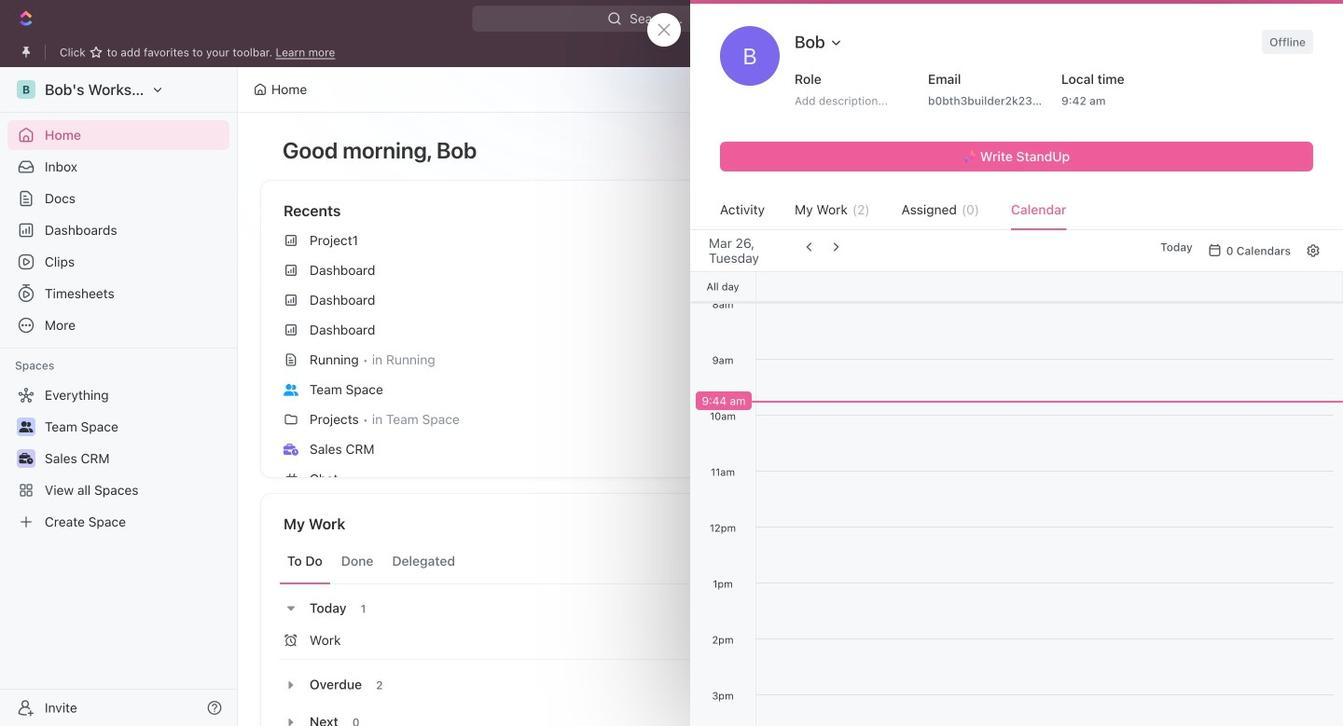 Task type: locate. For each thing, give the bounding box(es) containing it.
business time image down user group image
[[19, 454, 33, 465]]

business time image down user group icon
[[284, 444, 299, 456]]

tree
[[7, 381, 230, 538]]

0 horizontal spatial business time image
[[19, 454, 33, 465]]

business time image
[[284, 444, 299, 456], [19, 454, 33, 465]]

1 horizontal spatial business time image
[[284, 444, 299, 456]]

tab list
[[280, 539, 764, 585]]

user group image
[[19, 422, 33, 433]]



Task type: describe. For each thing, give the bounding box(es) containing it.
user group image
[[284, 384, 299, 396]]

bob's workspace, , element
[[17, 80, 35, 99]]

tree inside sidebar navigation
[[7, 381, 230, 538]]

sidebar navigation
[[0, 67, 242, 727]]



Task type: vqa. For each thing, say whether or not it's contained in the screenshot.
GREG ROBINSON'S WORKSPACE, , element
no



